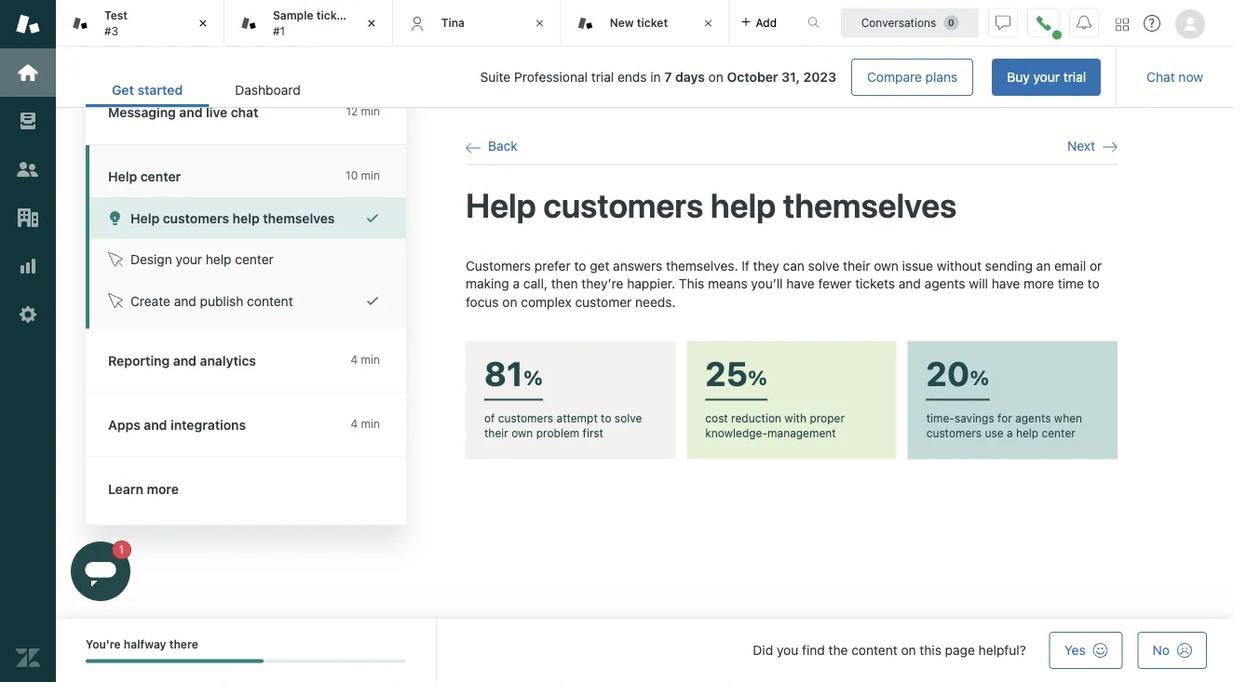 Task type: describe. For each thing, give the bounding box(es) containing it.
the
[[828, 643, 848, 658]]

close image inside new ticket tab
[[699, 14, 718, 33]]

call,
[[523, 276, 548, 292]]

center inside button
[[235, 252, 274, 268]]

2023
[[803, 69, 836, 85]]

dashboard
[[235, 82, 301, 98]]

region containing 81
[[466, 257, 1118, 459]]

% for 25
[[748, 366, 768, 389]]

you're
[[86, 638, 121, 651]]

customer
[[575, 295, 632, 310]]

customers inside content-title region
[[543, 185, 704, 225]]

% for 81
[[524, 366, 543, 389]]

section containing compare plans
[[342, 59, 1101, 96]]

more inside dropdown button
[[147, 482, 179, 497]]

add button
[[730, 0, 788, 46]]

help customers help themselves inside content-title region
[[466, 185, 957, 225]]

2 have from the left
[[992, 276, 1020, 292]]

chat now button
[[1132, 59, 1218, 96]]

footer containing did you find the content on this page helpful?
[[56, 619, 1233, 683]]

trial for professional
[[591, 69, 614, 85]]

design
[[130, 252, 172, 268]]

of customers attempt to solve their own problem first
[[484, 412, 642, 440]]

page
[[945, 643, 975, 658]]

you
[[777, 643, 798, 658]]

when
[[1054, 412, 1082, 425]]

did
[[753, 643, 773, 658]]

25
[[705, 354, 748, 393]]

81
[[484, 354, 524, 393]]

next
[[1067, 138, 1095, 154]]

create and publish content button
[[89, 281, 406, 322]]

means
[[708, 276, 748, 292]]

your for buy
[[1033, 69, 1060, 85]]

design your help center
[[130, 252, 274, 268]]

cost
[[705, 412, 728, 425]]

messaging and live chat
[[108, 105, 258, 121]]

without
[[937, 258, 982, 273]]

help inside time-savings for agents when customers use a help center
[[1016, 427, 1039, 440]]

help inside help customers help themselves button
[[232, 211, 260, 226]]

customers prefer to get answers themselves. if they can solve their own issue without sending an email or making a call, then they're happier. this means you'll have fewer tickets and agents will have more time to focus on complex customer needs.
[[466, 258, 1102, 310]]

reporting
[[108, 353, 170, 369]]

days
[[675, 69, 705, 85]]

add
[[756, 16, 777, 29]]

progress-bar progress bar
[[86, 660, 406, 664]]

reduction
[[731, 412, 781, 425]]

get
[[112, 82, 134, 98]]

buy your trial button
[[992, 59, 1101, 96]]

savings
[[955, 412, 994, 425]]

suite
[[480, 69, 511, 85]]

on inside customers prefer to get answers themselves. if they can solve their own issue without sending an email or making a call, then they're happier. this means you'll have fewer tickets and agents will have more time to focus on complex customer needs.
[[502, 295, 517, 310]]

integrations
[[170, 418, 246, 433]]

close image
[[531, 14, 549, 33]]

on inside section
[[708, 69, 723, 85]]

more inside customers prefer to get answers themselves. if they can solve their own issue without sending an email or making a call, then they're happier. this means you'll have fewer tickets and agents will have more time to focus on complex customer needs.
[[1024, 276, 1054, 292]]

they
[[753, 258, 779, 273]]

create
[[130, 294, 170, 309]]

conversations button
[[841, 8, 979, 38]]

new ticket
[[610, 16, 668, 29]]

help inside content-title region
[[711, 185, 776, 225]]

issue
[[902, 258, 933, 273]]

#1
[[273, 24, 285, 37]]

get started image
[[16, 61, 40, 85]]

october
[[727, 69, 778, 85]]

center inside time-savings for agents when customers use a help center
[[1042, 427, 1076, 440]]

did you find the content on this page helpful?
[[753, 643, 1026, 658]]

#3
[[104, 24, 118, 37]]

management
[[768, 427, 836, 440]]

get
[[590, 258, 609, 273]]

your for design
[[176, 252, 202, 268]]

apps and integrations
[[108, 418, 246, 433]]

trial for your
[[1063, 69, 1086, 85]]

learn
[[108, 482, 143, 497]]

25 %
[[705, 354, 768, 393]]

conversations
[[861, 16, 936, 29]]

a inside customers prefer to get answers themselves. if they can solve their own issue without sending an email or making a call, then they're happier. this means you'll have fewer tickets and agents will have more time to focus on complex customer needs.
[[513, 276, 520, 292]]

new ticket tab
[[561, 0, 730, 47]]

answers
[[613, 258, 662, 273]]

an
[[1036, 258, 1051, 273]]

ticket
[[637, 16, 668, 29]]

1 vertical spatial to
[[1088, 276, 1100, 292]]

help inside content-title region
[[466, 185, 536, 225]]

solve inside customers prefer to get answers themselves. if they can solve their own issue without sending an email or making a call, then they're happier. this means you'll have fewer tickets and agents will have more time to focus on complex customer needs.
[[808, 258, 839, 273]]

first
[[583, 427, 603, 440]]

test #3
[[104, 9, 128, 37]]

agents inside time-savings for agents when customers use a help center
[[1015, 412, 1051, 425]]

time-savings for agents when customers use a help center
[[926, 412, 1082, 440]]

cost reduction with proper knowledge-management
[[705, 412, 845, 440]]

min for messaging and live chat
[[361, 105, 380, 118]]

agents inside customers prefer to get answers themselves. if they can solve their own issue without sending an email or making a call, then they're happier. this means you'll have fewer tickets and agents will have more time to focus on complex customer needs.
[[925, 276, 965, 292]]

learn more button
[[86, 458, 402, 522]]

fewer
[[818, 276, 852, 292]]

4 for apps and integrations
[[351, 418, 358, 431]]

yes button
[[1049, 632, 1123, 670]]

views image
[[16, 109, 40, 133]]

reporting image
[[16, 254, 40, 278]]

and for reporting and analytics
[[173, 353, 196, 369]]

happier.
[[627, 276, 675, 292]]

compare plans
[[867, 69, 958, 85]]

time-
[[926, 412, 955, 425]]

halfway
[[124, 638, 166, 651]]

chat
[[1147, 69, 1175, 85]]

new
[[610, 16, 634, 29]]

0 horizontal spatial to
[[574, 258, 586, 273]]

test
[[104, 9, 128, 22]]

suite professional trial ends in 7 days on october 31, 2023
[[480, 69, 836, 85]]

needs.
[[635, 295, 676, 310]]

helpful?
[[979, 643, 1026, 658]]

started
[[137, 82, 183, 98]]

they're
[[582, 276, 623, 292]]

zendesk support image
[[16, 12, 40, 36]]

compare plans button
[[851, 59, 973, 96]]

button displays agent's chat status as invisible. image
[[996, 15, 1011, 30]]

content inside button
[[247, 294, 293, 309]]

progress bar image
[[86, 660, 264, 664]]

buy your trial
[[1007, 69, 1086, 85]]

back button
[[466, 138, 518, 155]]

close image for #1
[[362, 14, 381, 33]]



Task type: locate. For each thing, give the bounding box(es) containing it.
customers up answers
[[543, 185, 704, 225]]

have down can
[[786, 276, 815, 292]]

help customers help themselves
[[466, 185, 957, 225], [130, 211, 335, 226]]

1 trial from the left
[[1063, 69, 1086, 85]]

October 31, 2023 text field
[[727, 69, 836, 85]]

plans
[[925, 69, 958, 85]]

tab list containing get started
[[86, 73, 327, 107]]

1 horizontal spatial content
[[851, 643, 898, 658]]

your right design
[[176, 252, 202, 268]]

1 horizontal spatial have
[[992, 276, 1020, 292]]

customers
[[466, 258, 531, 273]]

0 horizontal spatial center
[[140, 170, 181, 185]]

customers inside button
[[163, 211, 229, 226]]

1 horizontal spatial agents
[[1015, 412, 1051, 425]]

help
[[711, 185, 776, 225], [232, 211, 260, 226], [206, 252, 231, 268], [1016, 427, 1039, 440]]

and inside customers prefer to get answers themselves. if they can solve their own issue without sending an email or making a call, then they're happier. this means you'll have fewer tickets and agents will have more time to focus on complex customer needs.
[[899, 276, 921, 292]]

to inside of customers attempt to solve their own problem first
[[601, 412, 611, 425]]

1 vertical spatial a
[[1007, 427, 1013, 440]]

create and publish content
[[130, 294, 293, 309]]

your inside button
[[176, 252, 202, 268]]

more down an
[[1024, 276, 1054, 292]]

trial left ends
[[591, 69, 614, 85]]

help inside 'heading'
[[108, 170, 137, 185]]

use
[[985, 427, 1004, 440]]

0 horizontal spatial your
[[176, 252, 202, 268]]

4 min for analytics
[[351, 353, 380, 366]]

help up publish
[[206, 252, 231, 268]]

2 horizontal spatial on
[[901, 643, 916, 658]]

81 %
[[484, 354, 543, 393]]

0 horizontal spatial themselves
[[263, 211, 335, 226]]

1 horizontal spatial %
[[748, 366, 768, 389]]

help up if
[[711, 185, 776, 225]]

min for help center
[[361, 170, 380, 183]]

own up "tickets"
[[874, 258, 899, 273]]

your right buy
[[1033, 69, 1060, 85]]

themselves inside button
[[263, 211, 335, 226]]

zendesk image
[[16, 646, 40, 671]]

0 vertical spatial solve
[[808, 258, 839, 273]]

4 min for integrations
[[351, 418, 380, 431]]

20 %
[[926, 354, 990, 393]]

ends
[[617, 69, 647, 85]]

close image left add dropdown button on the top
[[699, 14, 718, 33]]

will
[[969, 276, 988, 292]]

2 % from the left
[[748, 366, 768, 389]]

prefer
[[534, 258, 571, 273]]

get started
[[112, 82, 183, 98]]

no
[[1153, 643, 1170, 658]]

0 vertical spatial 4
[[351, 353, 358, 366]]

and left live
[[179, 105, 203, 121]]

1 close image from the left
[[194, 14, 212, 33]]

more
[[1024, 276, 1054, 292], [147, 482, 179, 497]]

their up "tickets"
[[843, 258, 870, 273]]

2 vertical spatial center
[[1042, 427, 1076, 440]]

have
[[786, 276, 815, 292], [992, 276, 1020, 292]]

1 vertical spatial content
[[851, 643, 898, 658]]

#1 tab
[[224, 0, 393, 47]]

and left analytics
[[173, 353, 196, 369]]

proper
[[810, 412, 845, 425]]

% up of customers attempt to solve their own problem first
[[524, 366, 543, 389]]

to left get
[[574, 258, 586, 273]]

your inside button
[[1033, 69, 1060, 85]]

publish
[[200, 294, 243, 309]]

solve inside of customers attempt to solve their own problem first
[[615, 412, 642, 425]]

customers image
[[16, 157, 40, 182]]

their down the of
[[484, 427, 508, 440]]

customers up design your help center
[[163, 211, 229, 226]]

help inside button
[[130, 211, 159, 226]]

email
[[1054, 258, 1086, 273]]

12
[[346, 105, 358, 118]]

live
[[206, 105, 227, 121]]

help down back
[[466, 185, 536, 225]]

a inside time-savings for agents when customers use a help center
[[1007, 427, 1013, 440]]

content down design your help center button
[[247, 294, 293, 309]]

organizations image
[[16, 206, 40, 230]]

0 vertical spatial their
[[843, 258, 870, 273]]

0 horizontal spatial a
[[513, 276, 520, 292]]

on left this
[[901, 643, 916, 658]]

content
[[247, 294, 293, 309], [851, 643, 898, 658]]

own inside customers prefer to get answers themselves. if they can solve their own issue without sending an email or making a call, then they're happier. this means you'll have fewer tickets and agents will have more time to focus on complex customer needs.
[[874, 258, 899, 273]]

0 vertical spatial agents
[[925, 276, 965, 292]]

1 % from the left
[[524, 366, 543, 389]]

1 horizontal spatial close image
[[362, 14, 381, 33]]

main element
[[0, 0, 56, 683]]

with
[[785, 412, 807, 425]]

1 have from the left
[[786, 276, 815, 292]]

admin image
[[16, 303, 40, 327]]

compare
[[867, 69, 922, 85]]

no button
[[1138, 632, 1207, 670]]

reporting and analytics
[[108, 353, 256, 369]]

% for 20
[[970, 366, 990, 389]]

3 min from the top
[[361, 353, 380, 366]]

min for apps and integrations
[[361, 418, 380, 431]]

20
[[926, 354, 970, 393]]

help customers help themselves up themselves.
[[466, 185, 957, 225]]

1 horizontal spatial own
[[874, 258, 899, 273]]

% inside 25 %
[[748, 366, 768, 389]]

section
[[342, 59, 1101, 96]]

0 vertical spatial 4 min
[[351, 353, 380, 366]]

1 horizontal spatial help customers help themselves
[[466, 185, 957, 225]]

notifications image
[[1077, 15, 1092, 30]]

1 horizontal spatial themselves
[[783, 185, 957, 225]]

2 close image from the left
[[362, 14, 381, 33]]

1 horizontal spatial more
[[1024, 276, 1054, 292]]

1 vertical spatial center
[[235, 252, 274, 268]]

their
[[843, 258, 870, 273], [484, 427, 508, 440]]

to up first
[[601, 412, 611, 425]]

1 vertical spatial on
[[502, 295, 517, 310]]

0 horizontal spatial on
[[502, 295, 517, 310]]

on right days
[[708, 69, 723, 85]]

close image inside #1 tab
[[362, 14, 381, 33]]

solve right attempt
[[615, 412, 642, 425]]

agents down without
[[925, 276, 965, 292]]

min for reporting and analytics
[[361, 353, 380, 366]]

0 horizontal spatial close image
[[194, 14, 212, 33]]

learn more
[[108, 482, 179, 497]]

more right learn
[[147, 482, 179, 497]]

their inside of customers attempt to solve their own problem first
[[484, 427, 508, 440]]

2 horizontal spatial %
[[970, 366, 990, 389]]

2 trial from the left
[[591, 69, 614, 85]]

1 horizontal spatial their
[[843, 258, 870, 273]]

1 min from the top
[[361, 105, 380, 118]]

agents
[[925, 276, 965, 292], [1015, 412, 1051, 425]]

1 horizontal spatial on
[[708, 69, 723, 85]]

0 horizontal spatial %
[[524, 366, 543, 389]]

3 close image from the left
[[699, 14, 718, 33]]

then
[[551, 276, 578, 292]]

to
[[574, 258, 586, 273], [1088, 276, 1100, 292], [601, 412, 611, 425]]

help right use
[[1016, 427, 1039, 440]]

1 vertical spatial more
[[147, 482, 179, 497]]

dashboard tab
[[209, 73, 327, 107]]

0 horizontal spatial content
[[247, 294, 293, 309]]

customers inside of customers attempt to solve their own problem first
[[498, 412, 553, 425]]

1 vertical spatial own
[[511, 427, 533, 440]]

1 horizontal spatial to
[[601, 412, 611, 425]]

and right the apps
[[144, 418, 167, 433]]

you'll
[[751, 276, 783, 292]]

to down or
[[1088, 276, 1100, 292]]

0 vertical spatial to
[[574, 258, 586, 273]]

find
[[802, 643, 825, 658]]

1 horizontal spatial solve
[[808, 258, 839, 273]]

help customers help themselves button
[[89, 198, 406, 239]]

1 vertical spatial their
[[484, 427, 508, 440]]

tina tab
[[393, 0, 561, 47]]

help up design your help center button
[[232, 211, 260, 226]]

1 horizontal spatial a
[[1007, 427, 1013, 440]]

1 vertical spatial your
[[176, 252, 202, 268]]

own inside of customers attempt to solve their own problem first
[[511, 427, 533, 440]]

0 horizontal spatial have
[[786, 276, 815, 292]]

a left call,
[[513, 276, 520, 292]]

focus
[[466, 295, 499, 310]]

close image inside tab
[[194, 14, 212, 33]]

have down sending
[[992, 276, 1020, 292]]

center down when
[[1042, 427, 1076, 440]]

and right create
[[174, 294, 196, 309]]

complex
[[521, 295, 572, 310]]

knowledge-
[[705, 427, 768, 440]]

0 horizontal spatial help customers help themselves
[[130, 211, 335, 226]]

1 vertical spatial agents
[[1015, 412, 1051, 425]]

and
[[179, 105, 203, 121], [899, 276, 921, 292], [174, 294, 196, 309], [173, 353, 196, 369], [144, 418, 167, 433]]

1 horizontal spatial trial
[[1063, 69, 1086, 85]]

tab list
[[86, 73, 327, 107]]

center up create and publish content button
[[235, 252, 274, 268]]

0 vertical spatial more
[[1024, 276, 1054, 292]]

on
[[708, 69, 723, 85], [502, 295, 517, 310], [901, 643, 916, 658]]

themselves up issue
[[783, 185, 957, 225]]

and for create and publish content
[[174, 294, 196, 309]]

4 for reporting and analytics
[[351, 353, 358, 366]]

tickets
[[855, 276, 895, 292]]

0 horizontal spatial agents
[[925, 276, 965, 292]]

2 4 min from the top
[[351, 418, 380, 431]]

1 4 from the top
[[351, 353, 358, 366]]

time
[[1058, 276, 1084, 292]]

solve up fewer
[[808, 258, 839, 273]]

% inside the 81 %
[[524, 366, 543, 389]]

of
[[484, 412, 495, 425]]

can
[[783, 258, 805, 273]]

own
[[874, 258, 899, 273], [511, 427, 533, 440]]

tab
[[56, 0, 224, 47]]

their inside customers prefer to get answers themselves. if they can solve their own issue without sending an email or making a call, then they're happier. this means you'll have fewer tickets and agents will have more time to focus on complex customer needs.
[[843, 258, 870, 273]]

tabs tab list
[[56, 0, 788, 47]]

1 4 min from the top
[[351, 353, 380, 366]]

0 vertical spatial center
[[140, 170, 181, 185]]

1 vertical spatial solve
[[615, 412, 642, 425]]

4
[[351, 353, 358, 366], [351, 418, 358, 431]]

0 vertical spatial a
[[513, 276, 520, 292]]

agents right for
[[1015, 412, 1051, 425]]

and inside button
[[174, 294, 196, 309]]

help inside design your help center button
[[206, 252, 231, 268]]

0 vertical spatial on
[[708, 69, 723, 85]]

1 vertical spatial 4 min
[[351, 418, 380, 431]]

1 horizontal spatial center
[[235, 252, 274, 268]]

trial down notifications icon
[[1063, 69, 1086, 85]]

4 min from the top
[[361, 418, 380, 431]]

help down messaging
[[108, 170, 137, 185]]

own left problem
[[511, 427, 533, 440]]

2 min from the top
[[361, 170, 380, 183]]

2 vertical spatial to
[[601, 412, 611, 425]]

0 horizontal spatial own
[[511, 427, 533, 440]]

themselves inside content-title region
[[783, 185, 957, 225]]

3 % from the left
[[970, 366, 990, 389]]

help customers help themselves inside button
[[130, 211, 335, 226]]

and for apps and integrations
[[144, 418, 167, 433]]

solve
[[808, 258, 839, 273], [615, 412, 642, 425]]

problem
[[536, 427, 580, 440]]

and down issue
[[899, 276, 921, 292]]

professional
[[514, 69, 588, 85]]

0 vertical spatial your
[[1033, 69, 1060, 85]]

messaging
[[108, 105, 176, 121]]

7
[[664, 69, 672, 85]]

min inside "help center" 'heading'
[[361, 170, 380, 183]]

help customers help themselves up design your help center button
[[130, 211, 335, 226]]

1 vertical spatial 4
[[351, 418, 358, 431]]

% inside 20 %
[[970, 366, 990, 389]]

themselves.
[[666, 258, 738, 273]]

0 vertical spatial own
[[874, 258, 899, 273]]

2 horizontal spatial close image
[[699, 14, 718, 33]]

this
[[679, 276, 704, 292]]

back
[[488, 138, 518, 154]]

yes
[[1064, 643, 1086, 658]]

help down 'help center'
[[130, 211, 159, 226]]

center inside 'heading'
[[140, 170, 181, 185]]

a
[[513, 276, 520, 292], [1007, 427, 1013, 440]]

2 horizontal spatial center
[[1042, 427, 1076, 440]]

0 horizontal spatial more
[[147, 482, 179, 497]]

region
[[466, 257, 1118, 459]]

zendesk products image
[[1116, 18, 1129, 31]]

on right focus
[[502, 295, 517, 310]]

now
[[1179, 69, 1203, 85]]

content right 'the'
[[851, 643, 898, 658]]

close image for #3
[[194, 14, 212, 33]]

get help image
[[1144, 15, 1160, 32]]

2 4 from the top
[[351, 418, 358, 431]]

for
[[998, 412, 1012, 425]]

help center
[[108, 170, 181, 185]]

tab containing test
[[56, 0, 224, 47]]

% up the savings on the bottom of page
[[970, 366, 990, 389]]

this
[[920, 643, 942, 658]]

customers inside time-savings for agents when customers use a help center
[[926, 427, 982, 440]]

0 vertical spatial content
[[247, 294, 293, 309]]

center down messaging
[[140, 170, 181, 185]]

content-title region
[[466, 184, 1118, 227]]

10 min
[[346, 170, 380, 183]]

2 vertical spatial on
[[901, 643, 916, 658]]

help center heading
[[86, 146, 406, 198]]

a right use
[[1007, 427, 1013, 440]]

apps
[[108, 418, 140, 433]]

themselves up design your help center button
[[263, 211, 335, 226]]

chat now
[[1147, 69, 1203, 85]]

close image left tina
[[362, 14, 381, 33]]

0 horizontal spatial their
[[484, 427, 508, 440]]

0 horizontal spatial solve
[[615, 412, 642, 425]]

close image left #1
[[194, 14, 212, 33]]

and for messaging and live chat
[[179, 105, 203, 121]]

customers down time- at the bottom right of page
[[926, 427, 982, 440]]

footer
[[56, 619, 1233, 683]]

2 horizontal spatial to
[[1088, 276, 1100, 292]]

close image
[[194, 14, 212, 33], [362, 14, 381, 33], [699, 14, 718, 33]]

customers up problem
[[498, 412, 553, 425]]

1 horizontal spatial your
[[1033, 69, 1060, 85]]

0 horizontal spatial trial
[[591, 69, 614, 85]]

center
[[140, 170, 181, 185], [235, 252, 274, 268], [1042, 427, 1076, 440]]

% up reduction at right bottom
[[748, 366, 768, 389]]

next button
[[1067, 138, 1118, 155]]

customers
[[543, 185, 704, 225], [163, 211, 229, 226], [498, 412, 553, 425], [926, 427, 982, 440]]

trial inside button
[[1063, 69, 1086, 85]]



Task type: vqa. For each thing, say whether or not it's contained in the screenshot.
The Talk Live link at the left top of the page
no



